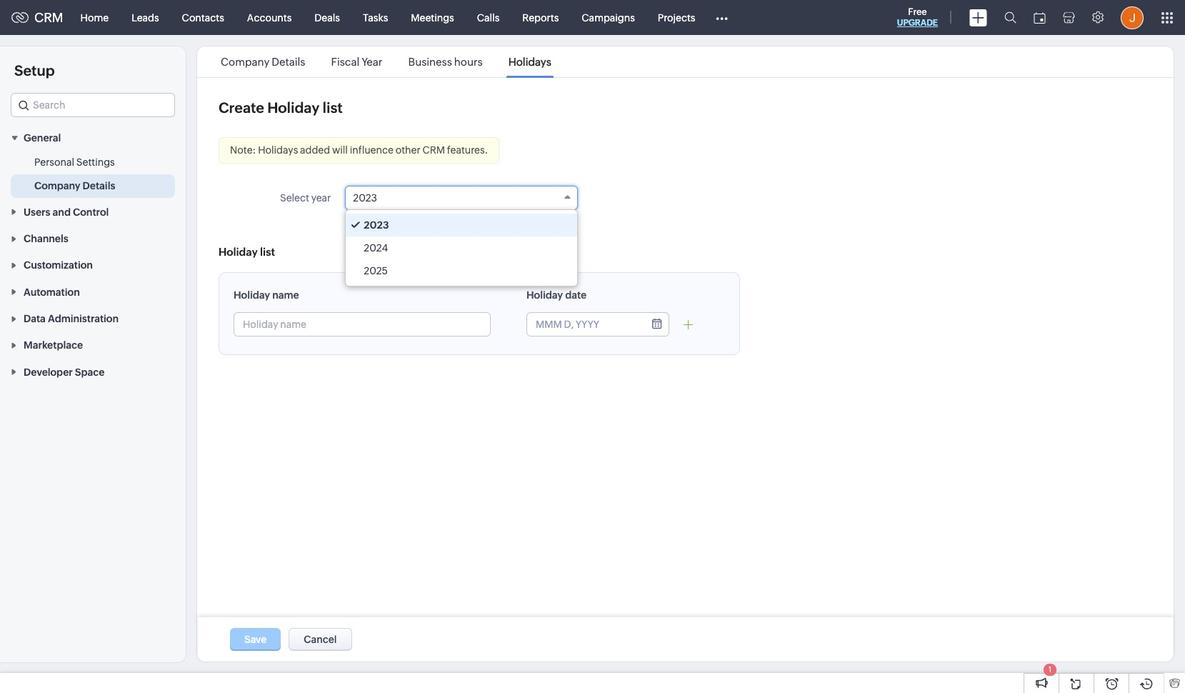 Task type: locate. For each thing, give the bounding box(es) containing it.
0 horizontal spatial crm
[[34, 10, 63, 25]]

1 vertical spatial crm
[[423, 144, 445, 156]]

1 vertical spatial holidays
[[258, 144, 298, 156]]

0 horizontal spatial company
[[34, 180, 80, 192]]

2023 inside option
[[364, 219, 389, 231]]

holiday for holiday date
[[527, 289, 563, 301]]

0 vertical spatial company details link
[[219, 56, 308, 68]]

1 horizontal spatial list
[[323, 99, 343, 116]]

company details down personal settings link
[[34, 180, 115, 192]]

company up "create"
[[221, 56, 270, 68]]

settings
[[76, 157, 115, 168]]

cancel button
[[289, 628, 352, 651]]

company details link inside general region
[[34, 179, 115, 193]]

holidays down reports
[[509, 56, 551, 68]]

0 vertical spatial holidays
[[509, 56, 551, 68]]

1 horizontal spatial crm
[[423, 144, 445, 156]]

leads link
[[120, 0, 170, 35]]

date
[[565, 289, 587, 301]]

0 vertical spatial company details
[[221, 56, 305, 68]]

personal settings link
[[34, 155, 115, 170]]

calls
[[477, 12, 500, 23]]

note: holidays added will influence other crm features.
[[230, 144, 488, 156]]

reports link
[[511, 0, 570, 35]]

company details link
[[219, 56, 308, 68], [34, 179, 115, 193]]

campaigns link
[[570, 0, 647, 35]]

1 vertical spatial company details link
[[34, 179, 115, 193]]

company details link down accounts link
[[219, 56, 308, 68]]

create
[[219, 99, 264, 116]]

tasks
[[363, 12, 388, 23]]

holiday up the added
[[267, 99, 320, 116]]

holidays
[[509, 56, 551, 68], [258, 144, 298, 156]]

details inside list
[[272, 56, 305, 68]]

0 horizontal spatial company details link
[[34, 179, 115, 193]]

list
[[208, 46, 564, 77]]

company details inside list
[[221, 56, 305, 68]]

1 vertical spatial list
[[260, 246, 275, 258]]

2023 inside field
[[353, 192, 377, 204]]

fiscal year
[[331, 56, 383, 68]]

company details
[[221, 56, 305, 68], [34, 180, 115, 192]]

list
[[323, 99, 343, 116], [260, 246, 275, 258]]

details
[[272, 56, 305, 68], [83, 180, 115, 192]]

deals
[[315, 12, 340, 23]]

projects
[[658, 12, 696, 23]]

create holiday list
[[219, 99, 343, 116]]

company
[[221, 56, 270, 68], [34, 180, 80, 192]]

0 vertical spatial company
[[221, 56, 270, 68]]

1 horizontal spatial company details link
[[219, 56, 308, 68]]

select
[[280, 192, 309, 204]]

1 horizontal spatial company
[[221, 56, 270, 68]]

2025
[[364, 265, 388, 277]]

holiday list
[[219, 246, 275, 258]]

holiday name
[[234, 289, 299, 301]]

1 vertical spatial details
[[83, 180, 115, 192]]

holidays inside list
[[509, 56, 551, 68]]

crm right other
[[423, 144, 445, 156]]

2023 up 2024
[[364, 219, 389, 231]]

holiday
[[267, 99, 320, 116], [219, 246, 258, 258], [234, 289, 270, 301], [527, 289, 563, 301]]

1 vertical spatial company
[[34, 180, 80, 192]]

details down the settings
[[83, 180, 115, 192]]

details up create holiday list
[[272, 56, 305, 68]]

note:
[[230, 144, 256, 156]]

added
[[300, 144, 330, 156]]

holidays right "note:"
[[258, 144, 298, 156]]

home
[[80, 12, 109, 23]]

company down personal
[[34, 180, 80, 192]]

2023 right year
[[353, 192, 377, 204]]

0 horizontal spatial details
[[83, 180, 115, 192]]

0 vertical spatial details
[[272, 56, 305, 68]]

list up holiday name
[[260, 246, 275, 258]]

influence
[[350, 144, 394, 156]]

holiday left the date
[[527, 289, 563, 301]]

2023 option
[[346, 214, 577, 237]]

list box
[[346, 210, 577, 286]]

general
[[24, 132, 61, 144]]

details inside general region
[[83, 180, 115, 192]]

1 horizontal spatial details
[[272, 56, 305, 68]]

0 horizontal spatial company details
[[34, 180, 115, 192]]

2023 field
[[345, 186, 578, 210]]

company details down accounts link
[[221, 56, 305, 68]]

1 horizontal spatial holidays
[[509, 56, 551, 68]]

business
[[408, 56, 452, 68]]

0 vertical spatial crm
[[34, 10, 63, 25]]

0 vertical spatial 2023
[[353, 192, 377, 204]]

1 vertical spatial company details
[[34, 180, 115, 192]]

company details link down personal settings link
[[34, 179, 115, 193]]

2024
[[364, 242, 388, 254]]

2023
[[353, 192, 377, 204], [364, 219, 389, 231]]

1 vertical spatial 2023
[[364, 219, 389, 231]]

1 horizontal spatial company details
[[221, 56, 305, 68]]

0 horizontal spatial list
[[260, 246, 275, 258]]

holiday up holiday name
[[219, 246, 258, 258]]

crm left home
[[34, 10, 63, 25]]

meetings link
[[400, 0, 466, 35]]

crm
[[34, 10, 63, 25], [423, 144, 445, 156]]

list up will
[[323, 99, 343, 116]]

personal
[[34, 157, 74, 168]]

leads
[[132, 12, 159, 23]]

accounts
[[247, 12, 292, 23]]

holiday left name
[[234, 289, 270, 301]]

holiday for holiday name
[[234, 289, 270, 301]]

general button
[[0, 124, 186, 151]]

free
[[908, 6, 927, 17]]



Task type: describe. For each thing, give the bounding box(es) containing it.
Holiday name text field
[[234, 313, 490, 336]]

will
[[332, 144, 348, 156]]

tasks link
[[351, 0, 400, 35]]

meetings
[[411, 12, 454, 23]]

contacts link
[[170, 0, 236, 35]]

company details inside general region
[[34, 180, 115, 192]]

company inside list
[[221, 56, 270, 68]]

free upgrade
[[897, 6, 938, 28]]

reports
[[523, 12, 559, 23]]

hours
[[454, 56, 483, 68]]

holiday date
[[527, 289, 587, 301]]

fiscal
[[331, 56, 360, 68]]

holiday for holiday list
[[219, 246, 258, 258]]

business hours link
[[406, 56, 485, 68]]

select year
[[280, 192, 331, 204]]

business hours
[[408, 56, 483, 68]]

setup
[[14, 62, 55, 79]]

home link
[[69, 0, 120, 35]]

features.
[[447, 144, 488, 156]]

calls link
[[466, 0, 511, 35]]

year
[[311, 192, 331, 204]]

projects link
[[647, 0, 707, 35]]

2025 option
[[346, 259, 577, 282]]

campaigns
[[582, 12, 635, 23]]

name
[[272, 289, 299, 301]]

2024 option
[[346, 237, 577, 259]]

holidays link
[[506, 56, 554, 68]]

company inside general region
[[34, 180, 80, 192]]

year
[[362, 56, 383, 68]]

accounts link
[[236, 0, 303, 35]]

deals link
[[303, 0, 351, 35]]

company details link inside list
[[219, 56, 308, 68]]

other
[[396, 144, 421, 156]]

MMM d, yyyy text field
[[527, 313, 642, 336]]

list containing company details
[[208, 46, 564, 77]]

crm link
[[11, 10, 63, 25]]

list box containing 2023
[[346, 210, 577, 286]]

0 vertical spatial list
[[323, 99, 343, 116]]

upgrade
[[897, 18, 938, 28]]

fiscal year link
[[329, 56, 385, 68]]

0 horizontal spatial holidays
[[258, 144, 298, 156]]

personal settings
[[34, 157, 115, 168]]

general region
[[0, 151, 186, 198]]

contacts
[[182, 12, 224, 23]]

cancel
[[304, 634, 337, 645]]



Task type: vqa. For each thing, say whether or not it's contained in the screenshot.
Field
no



